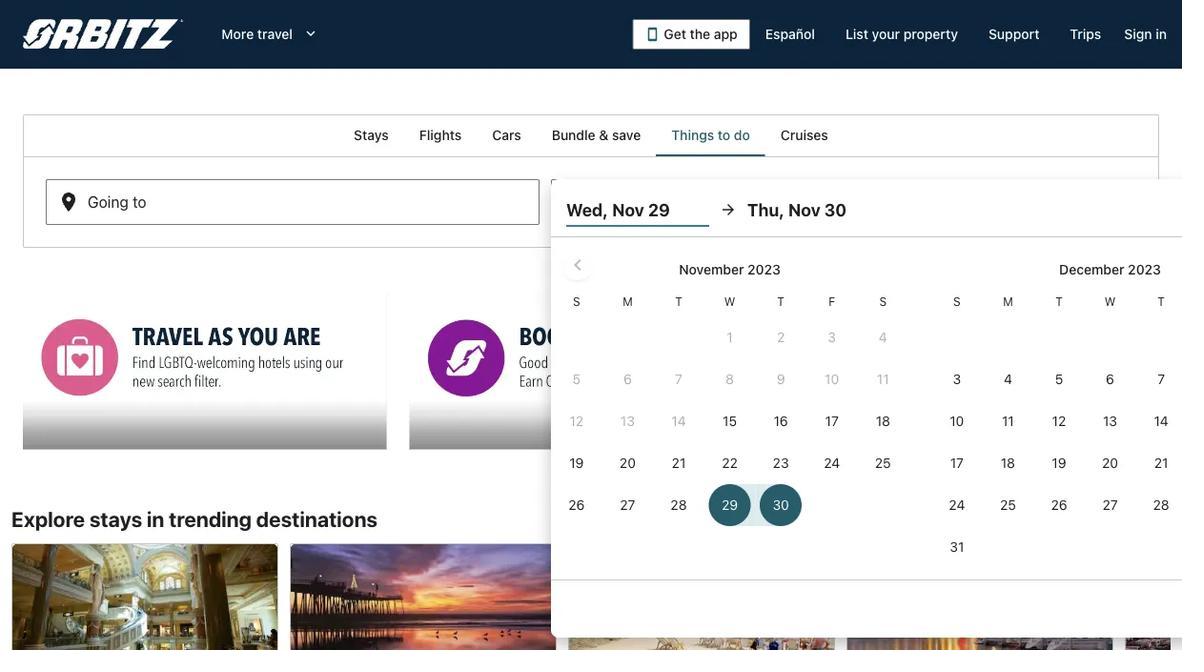 Task type: vqa. For each thing, say whether or not it's contained in the screenshot.
Get
yes



Task type: describe. For each thing, give the bounding box(es) containing it.
december
[[1060, 262, 1125, 278]]

0 horizontal spatial 29
[[625, 201, 643, 219]]

nov inside thu, nov 30 button
[[789, 199, 821, 220]]

flights
[[420, 127, 462, 143]]

1 t from the left
[[676, 295, 683, 308]]

las vegas featuring interior views image
[[11, 543, 279, 651]]

november
[[679, 262, 744, 278]]

cruises link
[[766, 114, 844, 156]]

download the app button image
[[645, 27, 661, 42]]

30 inside button
[[689, 201, 708, 219]]

more travel button
[[206, 17, 335, 52]]

-
[[647, 201, 654, 219]]

sign in
[[1125, 26, 1168, 42]]

save
[[612, 127, 641, 143]]

sign
[[1125, 26, 1153, 42]]

get the app link
[[633, 19, 751, 50]]

orbitz logo image
[[23, 19, 184, 50]]

show next card image
[[1160, 638, 1183, 651]]

m for december 2023
[[1004, 295, 1014, 308]]

support
[[989, 26, 1040, 42]]

list
[[846, 26, 869, 42]]

the
[[690, 26, 711, 42]]

in inside main content
[[147, 507, 164, 532]]

explore stays in trending destinations
[[11, 507, 378, 532]]

things
[[672, 127, 715, 143]]

list your property
[[846, 26, 959, 42]]

wed, nov 29
[[567, 199, 670, 220]]

w for december
[[1105, 295, 1116, 308]]

stays link
[[339, 114, 404, 156]]

thu, nov 30 button
[[748, 193, 891, 227]]

30 inside button
[[825, 199, 847, 220]]

property
[[904, 26, 959, 42]]

1 horizontal spatial 29
[[649, 199, 670, 220]]

previous month image
[[567, 254, 590, 277]]

puerto vallarta showing a beach, general coastal views and kayaking or canoeing image
[[569, 543, 836, 651]]

in inside dropdown button
[[1156, 26, 1168, 42]]

w for november
[[725, 295, 736, 308]]

s for december 2023
[[954, 295, 961, 308]]

nov 29 - nov 30
[[593, 201, 708, 219]]

trips
[[1071, 26, 1102, 42]]

explore
[[11, 507, 85, 532]]

wed, nov 29 button
[[567, 193, 710, 227]]

bundle & save
[[552, 127, 641, 143]]

&
[[599, 127, 609, 143]]

marina cabo san lucas which includes a marina, a coastal town and night scenes image
[[847, 543, 1114, 651]]

show previous card image
[[0, 638, 23, 651]]

4 t from the left
[[1158, 295, 1166, 308]]

wed,
[[567, 199, 609, 220]]



Task type: locate. For each thing, give the bounding box(es) containing it.
to
[[718, 127, 731, 143]]

nov inside wed, nov 29 button
[[613, 199, 645, 220]]

m
[[623, 295, 633, 308], [1004, 295, 1014, 308]]

more
[[222, 26, 254, 42]]

t down december
[[1056, 295, 1063, 308]]

nov
[[613, 199, 645, 220], [789, 199, 821, 220], [593, 201, 621, 219], [658, 201, 685, 219]]

1 s from the left
[[573, 295, 581, 308]]

cruises
[[781, 127, 829, 143]]

explore stays in trending destinations main content
[[0, 114, 1183, 651]]

stays
[[90, 507, 142, 532]]

travel
[[257, 26, 293, 42]]

1 m from the left
[[623, 295, 633, 308]]

2023 for december 2023
[[1129, 262, 1162, 278]]

your
[[872, 26, 901, 42]]

flights link
[[404, 114, 477, 156]]

more travel
[[222, 26, 293, 42]]

0 horizontal spatial in
[[147, 507, 164, 532]]

t down "december 2023"
[[1158, 295, 1166, 308]]

things to do link
[[657, 114, 766, 156]]

tab list inside explore stays in trending destinations main content
[[23, 114, 1160, 156]]

29 right wed,
[[649, 199, 670, 220]]

destinations
[[256, 507, 378, 532]]

2 2023 from the left
[[1129, 262, 1162, 278]]

1 vertical spatial in
[[147, 507, 164, 532]]

w
[[725, 295, 736, 308], [1105, 295, 1116, 308]]

0 horizontal spatial 2023
[[748, 262, 781, 278]]

november 2023
[[679, 262, 781, 278]]

get the app
[[664, 26, 738, 42]]

in right sign
[[1156, 26, 1168, 42]]

2023 for november 2023
[[748, 262, 781, 278]]

in right stays
[[147, 507, 164, 532]]

m for november 2023
[[623, 295, 633, 308]]

things to do
[[672, 127, 751, 143]]

thu,
[[748, 199, 785, 220]]

w down november 2023
[[725, 295, 736, 308]]

s for november 2023
[[573, 295, 581, 308]]

0 horizontal spatial 30
[[689, 201, 708, 219]]

w down "december 2023"
[[1105, 295, 1116, 308]]

1 horizontal spatial 30
[[825, 199, 847, 220]]

f
[[829, 295, 836, 308]]

1 horizontal spatial 2023
[[1129, 262, 1162, 278]]

29 left '-'
[[625, 201, 643, 219]]

support link
[[974, 17, 1055, 52]]

2023 right december
[[1129, 262, 1162, 278]]

s
[[573, 295, 581, 308], [880, 295, 887, 308], [954, 295, 961, 308]]

español
[[766, 26, 816, 42]]

trips link
[[1055, 17, 1117, 52]]

trending
[[169, 507, 252, 532]]

2 s from the left
[[880, 295, 887, 308]]

29
[[649, 199, 670, 220], [625, 201, 643, 219]]

3 t from the left
[[1056, 295, 1063, 308]]

do
[[734, 127, 751, 143]]

bundle & save link
[[537, 114, 657, 156]]

2 w from the left
[[1105, 295, 1116, 308]]

tab list
[[23, 114, 1160, 156]]

1 2023 from the left
[[748, 262, 781, 278]]

0 horizontal spatial w
[[725, 295, 736, 308]]

0 horizontal spatial s
[[573, 295, 581, 308]]

30
[[825, 199, 847, 220], [689, 201, 708, 219]]

sign in button
[[1117, 17, 1175, 52]]

0 vertical spatial in
[[1156, 26, 1168, 42]]

español button
[[751, 17, 831, 52]]

2 m from the left
[[1004, 295, 1014, 308]]

thu, nov 30
[[748, 199, 847, 220]]

cars link
[[477, 114, 537, 156]]

2 t from the left
[[778, 295, 785, 308]]

t left f
[[778, 295, 785, 308]]

t down the november
[[676, 295, 683, 308]]

in
[[1156, 26, 1168, 42], [147, 507, 164, 532]]

bundle
[[552, 127, 596, 143]]

stays
[[354, 127, 389, 143]]

get
[[664, 26, 687, 42]]

2023
[[748, 262, 781, 278], [1129, 262, 1162, 278]]

t
[[676, 295, 683, 308], [778, 295, 785, 308], [1056, 295, 1063, 308], [1158, 295, 1166, 308]]

1 w from the left
[[725, 295, 736, 308]]

december 2023
[[1060, 262, 1162, 278]]

1 horizontal spatial s
[[880, 295, 887, 308]]

2 horizontal spatial s
[[954, 295, 961, 308]]

tab list containing stays
[[23, 114, 1160, 156]]

app
[[714, 26, 738, 42]]

30 right '-'
[[689, 201, 708, 219]]

2023 right the november
[[748, 262, 781, 278]]

cars
[[492, 127, 522, 143]]

3 s from the left
[[954, 295, 961, 308]]

0 horizontal spatial m
[[623, 295, 633, 308]]

30 right thu,
[[825, 199, 847, 220]]

1 horizontal spatial m
[[1004, 295, 1014, 308]]

nov 29 - nov 30 button
[[551, 179, 1046, 225]]

pismo beach featuring a sunset, views and tropical scenes image
[[290, 543, 557, 651]]

1 horizontal spatial w
[[1105, 295, 1116, 308]]

1 horizontal spatial in
[[1156, 26, 1168, 42]]

list your property link
[[831, 17, 974, 52]]



